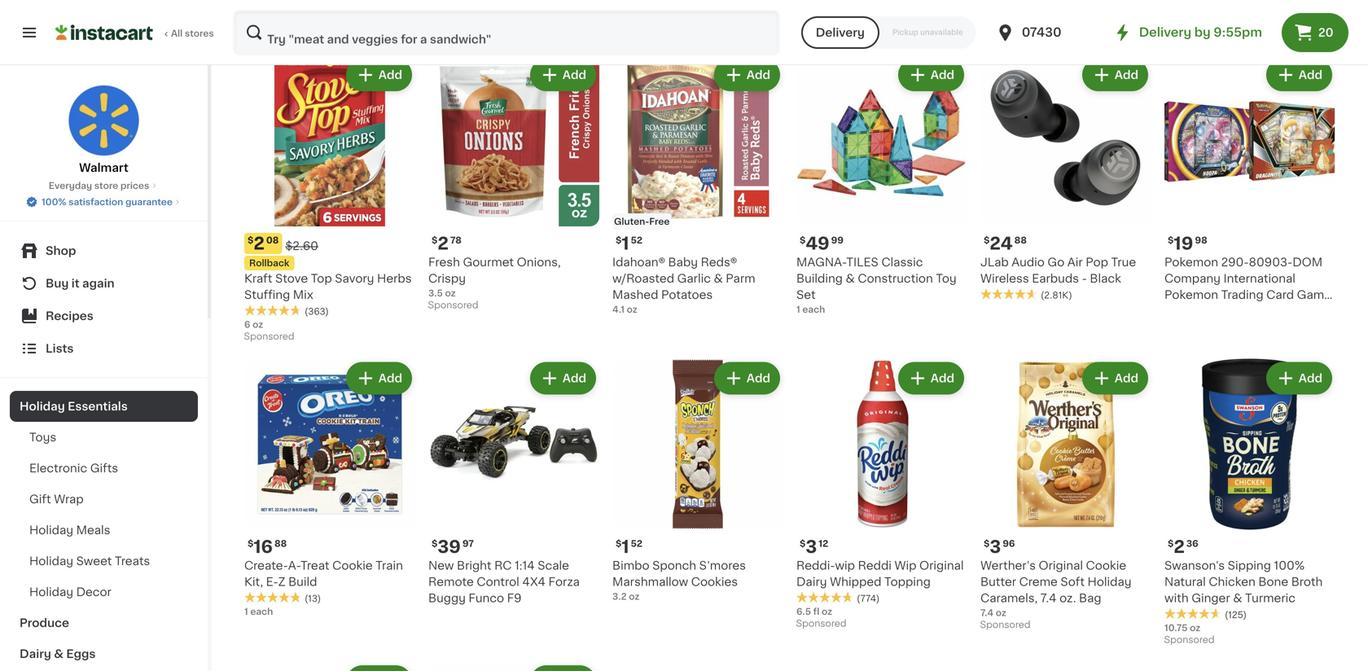 Task type: describe. For each thing, give the bounding box(es) containing it.
build
[[288, 576, 317, 588]]

delivery by 9:55pm link
[[1113, 23, 1262, 42]]

6
[[244, 320, 250, 329]]

holiday for holiday essentials
[[20, 401, 65, 412]]

36
[[1187, 539, 1199, 548]]

sponsored badge image for swanson's sipping 100% natural chicken bone broth with ginger & turmeric
[[1165, 636, 1214, 645]]

building
[[797, 273, 843, 284]]

(2.81k)
[[1041, 291, 1072, 300]]

07430
[[1022, 26, 1062, 38]]

$ 1 52 for idahoan® baby reds® w/roasted garlic & parm mashed potatoes
[[616, 235, 643, 252]]

create-a-treat cookie train kit, e-z build
[[244, 560, 403, 588]]

fl
[[813, 607, 820, 616]]

service type group
[[801, 16, 976, 49]]

1 pokemon from the top
[[1165, 257, 1218, 268]]

game:
[[1297, 289, 1335, 301]]

$ 16 88
[[248, 538, 287, 555]]

new
[[428, 560, 454, 571]]

3 for reddi-wip reddi wip original dairy whipped topping
[[806, 538, 817, 555]]

original inside werther's original cookie butter creme soft holiday caramels, 7.4 oz. bag 7.4 oz
[[1039, 560, 1083, 571]]

9:55pm
[[1214, 26, 1262, 38]]

likely out of stock button
[[981, 0, 1152, 42]]

cookie inside create-a-treat cookie train kit, e-z build
[[332, 560, 373, 571]]

6.5 fl oz
[[797, 607, 832, 616]]

1 up bimbo
[[622, 538, 629, 555]]

100% inside swanson's sipping 100% natural chicken bone broth with ginger & turmeric
[[1274, 560, 1305, 571]]

$ for fresh gourmet onions, crispy
[[432, 236, 438, 245]]

remote
[[428, 576, 474, 588]]

97
[[462, 539, 474, 548]]

delivery for delivery
[[816, 27, 865, 38]]

natural
[[1165, 576, 1206, 588]]

sponsored badge image for werther's original cookie butter creme soft holiday caramels, 7.4 oz. bag
[[981, 621, 1030, 630]]

holiday meals link
[[10, 515, 198, 546]]

gluten-free
[[614, 217, 670, 226]]

baby
[[668, 257, 698, 268]]

$ for new bright rc 1:14 scale remote control 4x4 forza buggy funco f9
[[432, 539, 438, 548]]

$2.60
[[285, 240, 318, 252]]

delivery button
[[801, 16, 880, 49]]

product group containing 19
[[1165, 55, 1336, 317]]

earbuds
[[1032, 273, 1079, 284]]

funco
[[469, 593, 504, 604]]

wip
[[895, 560, 917, 571]]

magna-
[[797, 257, 847, 268]]

rc
[[494, 560, 512, 571]]

12
[[819, 539, 828, 548]]

1 vertical spatial 7.4
[[981, 608, 994, 617]]

reddi-wip reddi wip original dairy whipped topping
[[797, 560, 964, 588]]

holiday decor
[[29, 586, 111, 598]]

holiday inside werther's original cookie butter creme soft holiday caramels, 7.4 oz. bag 7.4 oz
[[1088, 576, 1132, 588]]

herbs
[[377, 273, 412, 284]]

oz inside fresh gourmet onions, crispy 3.5 oz
[[445, 289, 456, 298]]

$ for swanson's sipping 100% natural chicken bone broth with ginger & turmeric
[[1168, 539, 1174, 548]]

$ for bimbo  sponch s'mores marshmallow cookies
[[616, 539, 622, 548]]

gift
[[29, 494, 51, 505]]

bimbo
[[612, 560, 650, 571]]

idahoan®
[[612, 257, 665, 268]]

everyday
[[49, 181, 92, 190]]

2 pokemon from the top
[[1165, 289, 1218, 301]]

$ for magna-tiles classic building & construction toy set
[[800, 236, 806, 245]]

sponch
[[652, 560, 696, 571]]

it
[[71, 278, 80, 289]]

all stores link
[[55, 10, 215, 55]]

jlab audio go air pop true wireless earbuds - black
[[981, 257, 1136, 284]]

swanson's sipping 100% natural chicken bone broth with ginger & turmeric
[[1165, 560, 1323, 604]]

1 down kit, at bottom
[[244, 607, 248, 616]]

dairy & eggs link
[[10, 639, 198, 669]]

construction
[[858, 273, 933, 284]]

electronic gifts link
[[10, 453, 198, 484]]

cookie inside werther's original cookie butter creme soft holiday caramels, 7.4 oz. bag 7.4 oz
[[1086, 560, 1126, 571]]

international
[[1224, 273, 1296, 284]]

fresh gourmet onions, crispy 3.5 oz
[[428, 257, 561, 298]]

buy
[[46, 278, 69, 289]]

20 button
[[1282, 13, 1349, 52]]

& left eggs on the left bottom
[[54, 648, 64, 660]]

20 for first 20 oz button from the right
[[797, 9, 808, 18]]

black
[[1090, 273, 1121, 284]]

product group containing 39
[[428, 359, 599, 606]]

z
[[278, 576, 285, 588]]

w/roasted
[[612, 273, 674, 284]]

$ for pokemon 290-80903-dom company international pokemon trading card game: dragonite v or hoop
[[1168, 236, 1174, 245]]

$ for werther's original cookie butter creme soft holiday caramels, 7.4 oz. bag
[[984, 539, 990, 548]]

buggy
[[428, 593, 466, 604]]

2 for fresh gourmet onions, crispy
[[438, 235, 449, 252]]

24
[[990, 235, 1013, 252]]

& inside idahoan® baby reds® w/roasted garlic & parm mashed potatoes 4.1 oz
[[714, 273, 723, 284]]

wip
[[835, 560, 855, 571]]

company
[[1165, 273, 1221, 284]]

control
[[477, 576, 519, 588]]

original inside reddi-wip reddi wip original dairy whipped topping
[[920, 560, 964, 571]]

parm
[[726, 273, 755, 284]]

mashed
[[612, 289, 658, 301]]

instacart logo image
[[55, 23, 153, 42]]

kraft
[[244, 273, 272, 284]]

true
[[1111, 257, 1136, 268]]

jlab
[[981, 257, 1009, 268]]

train
[[376, 560, 403, 571]]

store
[[94, 181, 118, 190]]

88 for 24
[[1015, 236, 1027, 245]]

dom
[[1293, 257, 1323, 268]]

idahoan® baby reds® w/roasted garlic & parm mashed potatoes 4.1 oz
[[612, 257, 755, 314]]

(774)
[[857, 594, 880, 603]]

recipes link
[[10, 300, 198, 332]]

07430 button
[[996, 10, 1094, 55]]

stores
[[185, 29, 214, 38]]

product group containing 16
[[244, 359, 415, 618]]

product group containing 49
[[797, 55, 968, 316]]

dairy inside reddi-wip reddi wip original dairy whipped topping
[[797, 576, 827, 588]]

$ 24 88
[[984, 235, 1027, 252]]

(125)
[[1225, 610, 1247, 619]]

likely
[[997, 28, 1024, 37]]

werther's original cookie butter creme soft holiday caramels, 7.4 oz. bag 7.4 oz
[[981, 560, 1132, 617]]

holiday essentials link
[[10, 391, 198, 422]]

3.2
[[612, 592, 627, 601]]

air
[[1068, 257, 1083, 268]]

kraft stove top savory herbs stuffing mix
[[244, 273, 412, 301]]

1 each
[[244, 607, 273, 616]]



Task type: vqa. For each thing, say whether or not it's contained in the screenshot.
the bottom How
no



Task type: locate. For each thing, give the bounding box(es) containing it.
holiday for holiday decor
[[29, 586, 73, 598]]

0 horizontal spatial cookie
[[332, 560, 373, 571]]

broth
[[1291, 576, 1323, 588]]

7.4 down caramels,
[[981, 608, 994, 617]]

$ 1 52 for bimbo  sponch s'mores marshmallow cookies
[[616, 538, 643, 555]]

1 3 from the left
[[806, 538, 817, 555]]

88 inside $ 24 88
[[1015, 236, 1027, 245]]

1 20 oz button from the left
[[612, 0, 783, 20]]

& down tiles
[[846, 273, 855, 284]]

$ inside '$ 3 96'
[[984, 539, 990, 548]]

20 oz button
[[612, 0, 783, 20], [797, 0, 968, 20]]

$ inside the $ 19 98
[[1168, 236, 1174, 245]]

2 left 36
[[1174, 538, 1185, 555]]

1 horizontal spatial 88
[[1015, 236, 1027, 245]]

$ 19 98
[[1168, 235, 1208, 252]]

100% down the everyday
[[42, 198, 66, 206]]

2 left 08
[[254, 235, 265, 252]]

0 vertical spatial 52
[[631, 236, 643, 245]]

$ inside $ 2 78
[[432, 236, 438, 245]]

pokemon 290-80903-dom company international pokemon trading card game: dragonite v or hoop
[[1165, 257, 1335, 317]]

each down set
[[803, 305, 825, 314]]

$ for idahoan® baby reds® w/roasted garlic & parm mashed potatoes
[[616, 236, 622, 245]]

free
[[649, 217, 670, 226]]

garlic
[[677, 273, 711, 284]]

magna-tiles classic building & construction toy set 1 each
[[797, 257, 957, 314]]

$ 2 78
[[432, 235, 462, 252]]

1 52 from the top
[[631, 236, 643, 245]]

classic
[[882, 257, 923, 268]]

$ inside $ 3 12
[[800, 539, 806, 548]]

$ up magna-
[[800, 236, 806, 245]]

produce
[[20, 617, 69, 629]]

oz inside werther's original cookie butter creme soft holiday caramels, 7.4 oz. bag 7.4 oz
[[996, 608, 1007, 617]]

bone
[[1259, 576, 1289, 588]]

$ left 96 in the right of the page
[[984, 539, 990, 548]]

$ left 08
[[248, 236, 254, 245]]

52 down gluten-
[[631, 236, 643, 245]]

$ inside the $ 49 99
[[800, 236, 806, 245]]

100% up bone at the right bottom of the page
[[1274, 560, 1305, 571]]

1 cookie from the left
[[332, 560, 373, 571]]

2 20 oz button from the left
[[797, 0, 968, 20]]

1 horizontal spatial delivery
[[1139, 26, 1192, 38]]

1 inside "magna-tiles classic building & construction toy set 1 each"
[[797, 305, 800, 314]]

decor
[[76, 586, 111, 598]]

4.1
[[612, 305, 625, 314]]

stuffing
[[244, 289, 290, 301]]

2 for swanson's sipping 100% natural chicken bone broth with ginger & turmeric
[[1174, 538, 1185, 555]]

treats
[[115, 555, 150, 567]]

1 horizontal spatial 20 oz button
[[797, 0, 968, 20]]

None search field
[[233, 10, 780, 55]]

butter
[[981, 576, 1016, 588]]

dairy down reddi-
[[797, 576, 827, 588]]

cookie
[[332, 560, 373, 571], [1086, 560, 1126, 571]]

3 left 12
[[806, 538, 817, 555]]

holiday for holiday meals
[[29, 524, 73, 536]]

original
[[920, 560, 964, 571], [1039, 560, 1083, 571]]

2 left 78
[[438, 235, 449, 252]]

1 horizontal spatial original
[[1039, 560, 1083, 571]]

holiday decor link
[[10, 577, 198, 608]]

s'mores
[[699, 560, 746, 571]]

holiday up "toys"
[[20, 401, 65, 412]]

sponsored badge image for reddi-wip reddi wip original dairy whipped topping
[[797, 619, 846, 629]]

shop link
[[10, 235, 198, 267]]

0 horizontal spatial original
[[920, 560, 964, 571]]

marshmallow
[[612, 576, 688, 588]]

10.75 oz
[[1165, 623, 1201, 632]]

0 horizontal spatial 7.4
[[981, 608, 994, 617]]

creme
[[1019, 576, 1058, 588]]

oz inside bimbo  sponch s'mores marshmallow cookies 3.2 oz
[[629, 592, 640, 601]]

1 horizontal spatial 100%
[[1274, 560, 1305, 571]]

0 vertical spatial $ 1 52
[[616, 235, 643, 252]]

1 horizontal spatial dairy
[[797, 576, 827, 588]]

$ left 12
[[800, 539, 806, 548]]

original up soft
[[1039, 560, 1083, 571]]

holiday meals
[[29, 524, 110, 536]]

delivery inside button
[[816, 27, 865, 38]]

$ inside $ 24 88
[[984, 236, 990, 245]]

0 horizontal spatial 2
[[254, 235, 265, 252]]

88 right 24
[[1015, 236, 1027, 245]]

buy it again link
[[10, 267, 198, 300]]

treat
[[301, 560, 330, 571]]

$ down gluten-
[[616, 236, 622, 245]]

cookies
[[691, 576, 738, 588]]

or
[[1235, 305, 1247, 317]]

holiday up bag
[[1088, 576, 1132, 588]]

delivery for delivery by 9:55pm
[[1139, 26, 1192, 38]]

toys link
[[10, 422, 198, 453]]

holiday up produce
[[29, 586, 73, 598]]

2 horizontal spatial 2
[[1174, 538, 1185, 555]]

88
[[1015, 236, 1027, 245], [274, 539, 287, 548]]

$ up create-
[[248, 539, 254, 548]]

0 horizontal spatial 100%
[[42, 198, 66, 206]]

product group containing 24
[[981, 55, 1152, 302]]

& up (125)
[[1233, 593, 1242, 604]]

290-
[[1221, 257, 1249, 268]]

1 horizontal spatial 3
[[990, 538, 1001, 555]]

7.4
[[1041, 593, 1057, 604], [981, 608, 994, 617]]

sponsored badge image for fresh gourmet onions, crispy
[[428, 301, 478, 310]]

lists
[[46, 343, 74, 354]]

★★★★★
[[981, 288, 1038, 300], [981, 288, 1038, 300], [244, 305, 301, 316], [244, 305, 301, 316], [244, 592, 301, 603], [244, 592, 301, 603], [797, 592, 854, 603], [797, 592, 854, 603], [1165, 608, 1222, 620], [1165, 608, 1222, 620]]

10.75
[[1165, 623, 1188, 632]]

fresh
[[428, 257, 460, 268]]

trading
[[1221, 289, 1264, 301]]

0 horizontal spatial each
[[250, 607, 273, 616]]

chicken
[[1209, 576, 1256, 588]]

$ up new
[[432, 539, 438, 548]]

0 horizontal spatial dairy
[[20, 648, 51, 660]]

pokemon up company
[[1165, 257, 1218, 268]]

0 vertical spatial dairy
[[797, 576, 827, 588]]

bag
[[1079, 593, 1102, 604]]

& inside swanson's sipping 100% natural chicken bone broth with ginger & turmeric
[[1233, 593, 1242, 604]]

2 horizontal spatial 20
[[1318, 27, 1334, 38]]

dairy down produce
[[20, 648, 51, 660]]

1 down set
[[797, 305, 800, 314]]

2 $ 1 52 from the top
[[616, 538, 643, 555]]

werther's
[[981, 560, 1036, 571]]

walmart logo image
[[68, 85, 140, 156]]

$ inside $ 2 36
[[1168, 539, 1174, 548]]

gifts
[[90, 463, 118, 474]]

2 3 from the left
[[990, 538, 1001, 555]]

-
[[1082, 273, 1087, 284]]

2 52 from the top
[[631, 539, 643, 548]]

1 horizontal spatial each
[[803, 305, 825, 314]]

with
[[1165, 593, 1189, 604]]

0 vertical spatial 88
[[1015, 236, 1027, 245]]

0 horizontal spatial 3
[[806, 538, 817, 555]]

holiday sweet treats
[[29, 555, 150, 567]]

lists link
[[10, 332, 198, 365]]

1 20 oz from the left
[[612, 9, 637, 18]]

1 horizontal spatial 7.4
[[1041, 593, 1057, 604]]

$ left 36
[[1168, 539, 1174, 548]]

4x4
[[522, 576, 546, 588]]

1 vertical spatial dairy
[[20, 648, 51, 660]]

pokemon down company
[[1165, 289, 1218, 301]]

dragonite
[[1165, 305, 1222, 317]]

20 oz for first 20 oz button from the right
[[797, 9, 821, 18]]

holiday for holiday sweet treats
[[29, 555, 73, 567]]

bimbo  sponch s'mores marshmallow cookies 3.2 oz
[[612, 560, 746, 601]]

all
[[171, 29, 183, 38]]

holiday down holiday meals
[[29, 555, 73, 567]]

$ left 78
[[432, 236, 438, 245]]

100% inside button
[[42, 198, 66, 206]]

cookie left train
[[332, 560, 373, 571]]

1 vertical spatial $ 1 52
[[616, 538, 643, 555]]

product group
[[1165, 0, 1336, 34], [244, 55, 415, 346], [428, 55, 599, 314], [612, 55, 783, 316], [797, 55, 968, 316], [981, 55, 1152, 302], [1165, 55, 1336, 317], [244, 359, 415, 618], [428, 359, 599, 606], [612, 359, 783, 603], [797, 359, 968, 633], [981, 359, 1152, 634], [1165, 359, 1336, 649], [244, 662, 415, 671], [428, 662, 599, 671]]

holiday down gift wrap
[[29, 524, 73, 536]]

1 vertical spatial 100%
[[1274, 560, 1305, 571]]

$ 2 08 $2.60
[[248, 235, 318, 252]]

each down kit, at bottom
[[250, 607, 273, 616]]

1 vertical spatial 88
[[274, 539, 287, 548]]

potatoes
[[661, 289, 713, 301]]

100% satisfaction guarantee button
[[25, 192, 182, 208]]

20 oz for second 20 oz button from right
[[612, 9, 637, 18]]

52 for bimbo
[[631, 539, 643, 548]]

$ up jlab
[[984, 236, 990, 245]]

3.5
[[428, 289, 443, 298]]

original right wip
[[920, 560, 964, 571]]

$ for jlab audio go air pop true wireless earbuds - black
[[984, 236, 990, 245]]

walmart
[[79, 162, 129, 173]]

$ inside "$ 2 08 $2.60"
[[248, 236, 254, 245]]

onions,
[[517, 257, 561, 268]]

0 horizontal spatial delivery
[[816, 27, 865, 38]]

$ inside $ 39 97
[[432, 539, 438, 548]]

v
[[1224, 305, 1232, 317]]

16
[[254, 538, 273, 555]]

& inside "magna-tiles classic building & construction toy set 1 each"
[[846, 273, 855, 284]]

$ for reddi-wip reddi wip original dairy whipped topping
[[800, 539, 806, 548]]

3
[[806, 538, 817, 555], [990, 538, 1001, 555]]

new bright rc 1:14 scale remote control 4x4 forza buggy funco f9
[[428, 560, 580, 604]]

2 inside $2.08 original price: $2.60 element
[[254, 235, 265, 252]]

1 horizontal spatial 20
[[797, 9, 808, 18]]

sponsored badge image
[[1165, 21, 1214, 30], [428, 301, 478, 310], [244, 332, 294, 342], [797, 619, 846, 629], [981, 621, 1030, 630], [1165, 636, 1214, 645]]

88 inside $ 16 88
[[274, 539, 287, 548]]

1 vertical spatial pokemon
[[1165, 289, 1218, 301]]

1 vertical spatial 52
[[631, 539, 643, 548]]

0 horizontal spatial 20 oz
[[612, 9, 637, 18]]

88 right 16
[[274, 539, 287, 548]]

sponsored badge image for kraft stove top savory herbs stuffing mix
[[244, 332, 294, 342]]

20 for second 20 oz button from right
[[612, 9, 624, 18]]

1 down gluten-
[[622, 235, 629, 252]]

walmart link
[[68, 85, 140, 176]]

$ 1 52 up idahoan®
[[616, 235, 643, 252]]

$ up bimbo
[[616, 539, 622, 548]]

whipped
[[830, 576, 882, 588]]

swanson's
[[1165, 560, 1225, 571]]

3 left 96 in the right of the page
[[990, 538, 1001, 555]]

52 for idahoan®
[[631, 236, 643, 245]]

1 horizontal spatial 2
[[438, 235, 449, 252]]

eggs
[[66, 648, 96, 660]]

cookie up bag
[[1086, 560, 1126, 571]]

0 vertical spatial 7.4
[[1041, 593, 1057, 604]]

1 vertical spatial each
[[250, 607, 273, 616]]

88 for 16
[[274, 539, 287, 548]]

2 original from the left
[[1039, 560, 1083, 571]]

20
[[612, 9, 624, 18], [797, 9, 808, 18], [1318, 27, 1334, 38]]

52 up bimbo
[[631, 539, 643, 548]]

1 $ 1 52 from the top
[[616, 235, 643, 252]]

0 horizontal spatial 20
[[612, 9, 624, 18]]

meals
[[76, 524, 110, 536]]

essentials
[[68, 401, 128, 412]]

7.4 down creme
[[1041, 593, 1057, 604]]

pokemon
[[1165, 257, 1218, 268], [1165, 289, 1218, 301]]

wireless
[[981, 273, 1029, 284]]

1 horizontal spatial cookie
[[1086, 560, 1126, 571]]

0 vertical spatial pokemon
[[1165, 257, 1218, 268]]

0 vertical spatial each
[[803, 305, 825, 314]]

99
[[831, 236, 844, 245]]

0 vertical spatial 100%
[[42, 198, 66, 206]]

oz inside idahoan® baby reds® w/roasted garlic & parm mashed potatoes 4.1 oz
[[627, 305, 638, 314]]

2 cookie from the left
[[1086, 560, 1126, 571]]

$ left 98
[[1168, 236, 1174, 245]]

98
[[1195, 236, 1208, 245]]

wrap
[[54, 494, 84, 505]]

everyday store prices link
[[49, 179, 159, 192]]

20 oz
[[612, 9, 637, 18], [797, 9, 821, 18]]

3 for werther's original cookie butter creme soft holiday caramels, 7.4 oz. bag
[[990, 538, 1001, 555]]

1 horizontal spatial 20 oz
[[797, 9, 821, 18]]

Search field
[[235, 11, 778, 54]]

1 original from the left
[[920, 560, 964, 571]]

pop
[[1086, 257, 1108, 268]]

stove
[[275, 273, 308, 284]]

$ 1 52 up bimbo
[[616, 538, 643, 555]]

f9
[[507, 593, 522, 604]]

stock
[[1056, 28, 1081, 37]]

holiday sweet treats link
[[10, 546, 198, 577]]

$ for create-a-treat cookie train kit, e-z build
[[248, 539, 254, 548]]

& down reds®
[[714, 273, 723, 284]]

49
[[806, 235, 830, 252]]

each inside "magna-tiles classic building & construction toy set 1 each"
[[803, 305, 825, 314]]

0 horizontal spatial 88
[[274, 539, 287, 548]]

2 20 oz from the left
[[797, 9, 821, 18]]

0 horizontal spatial 20 oz button
[[612, 0, 783, 20]]

buy it again
[[46, 278, 115, 289]]

1:14
[[515, 560, 535, 571]]

$ inside $ 16 88
[[248, 539, 254, 548]]

$2.08 original price: $2.60 element
[[244, 233, 415, 254]]

toys
[[29, 432, 56, 443]]



